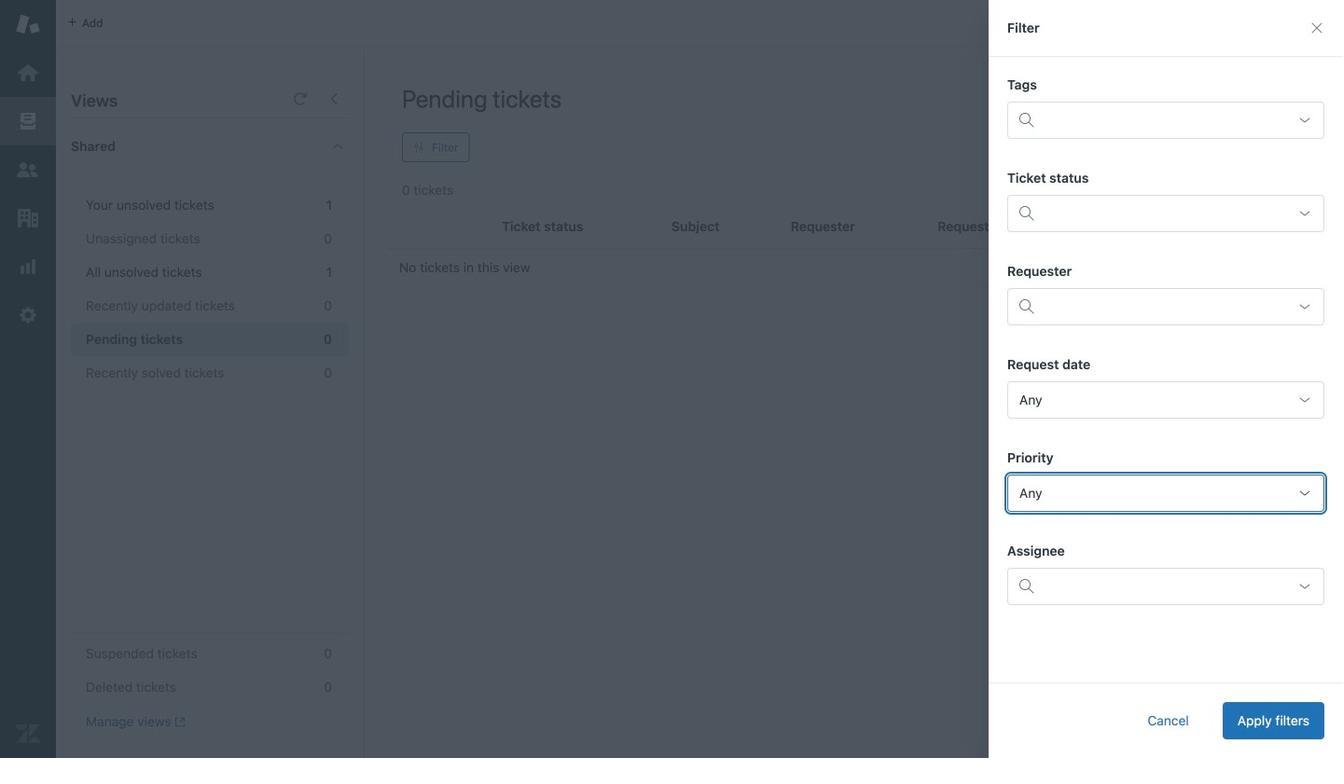 Task type: vqa. For each thing, say whether or not it's contained in the screenshot.
1st arrow down icon from the bottom of the page
no



Task type: locate. For each thing, give the bounding box(es) containing it.
dialog
[[989, 0, 1343, 758]]

admin image
[[16, 303, 40, 327]]

heading
[[56, 118, 364, 174]]

organizations image
[[16, 206, 40, 230]]

None field
[[1044, 105, 1285, 135], [1007, 382, 1325, 419], [1007, 475, 1325, 512], [1044, 105, 1285, 135], [1007, 382, 1325, 419], [1007, 475, 1325, 512]]

hide panel views image
[[326, 91, 341, 106]]

zendesk image
[[16, 722, 40, 746]]

customers image
[[16, 158, 40, 182]]



Task type: describe. For each thing, give the bounding box(es) containing it.
close drawer image
[[1310, 21, 1325, 35]]

refresh views pane image
[[293, 91, 308, 106]]

get started image
[[16, 61, 40, 85]]

main element
[[0, 0, 56, 758]]

reporting image
[[16, 255, 40, 279]]

views image
[[16, 109, 40, 133]]

zendesk support image
[[16, 12, 40, 36]]

opens in a new tab image
[[171, 717, 186, 728]]



